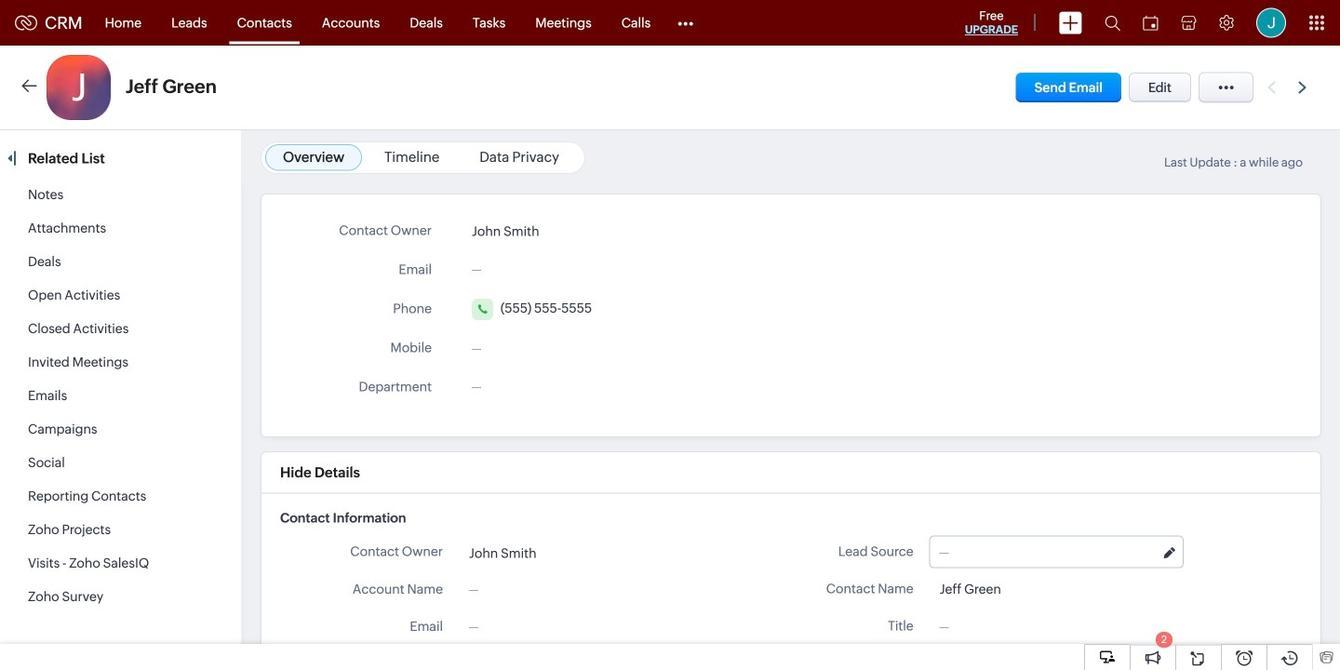 Task type: describe. For each thing, give the bounding box(es) containing it.
create menu image
[[1060, 12, 1083, 34]]

search element
[[1094, 0, 1132, 46]]

next record image
[[1299, 81, 1311, 94]]



Task type: locate. For each thing, give the bounding box(es) containing it.
calendar image
[[1143, 15, 1159, 30]]

Other Modules field
[[666, 8, 706, 38]]

profile image
[[1257, 8, 1287, 38]]

previous record image
[[1268, 81, 1276, 94]]

logo image
[[15, 15, 37, 30]]

search image
[[1105, 15, 1121, 31]]

create menu element
[[1048, 0, 1094, 45]]

profile element
[[1246, 0, 1298, 45]]



Task type: vqa. For each thing, say whether or not it's contained in the screenshot.
Personal Settings
no



